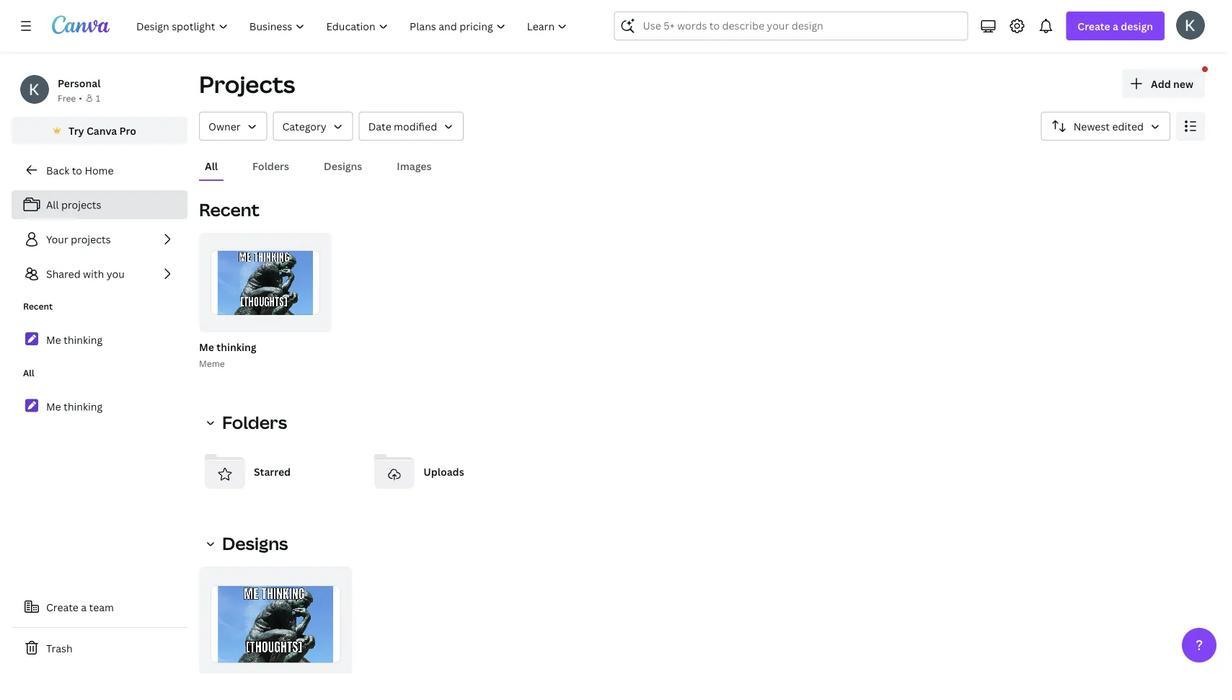 Task type: vqa. For each thing, say whether or not it's contained in the screenshot.
'CREATE' within "create a team" button
yes



Task type: describe. For each thing, give the bounding box(es) containing it.
images
[[397, 159, 432, 173]]

all for all projects
[[46, 198, 59, 212]]

pro
[[119, 124, 136, 137]]

add new
[[1151, 77, 1194, 91]]

owner
[[208, 119, 241, 133]]

2 me thinking link from the top
[[12, 391, 188, 422]]

back
[[46, 163, 69, 177]]

trash link
[[12, 634, 188, 663]]

trash
[[46, 642, 73, 655]]

Category button
[[273, 112, 353, 141]]

back to home link
[[12, 156, 188, 185]]

designs inside button
[[324, 159, 362, 173]]

starred link
[[199, 446, 357, 498]]

a for team
[[81, 601, 87, 614]]

you
[[107, 267, 125, 281]]

all projects link
[[12, 190, 188, 219]]

shared
[[46, 267, 81, 281]]

add new button
[[1123, 69, 1205, 98]]

newest
[[1074, 119, 1110, 133]]

create a design button
[[1067, 12, 1165, 40]]

add
[[1151, 77, 1171, 91]]

me inside me thinking meme
[[199, 340, 214, 354]]

your
[[46, 233, 68, 246]]

me thinking meme
[[199, 340, 257, 369]]

shared with you link
[[12, 260, 188, 289]]

try canva pro
[[69, 124, 136, 137]]

Date modified button
[[359, 112, 464, 141]]

your projects
[[46, 233, 111, 246]]

meme
[[199, 357, 225, 369]]

canva
[[87, 124, 117, 137]]

all projects
[[46, 198, 101, 212]]

starred
[[254, 465, 291, 479]]

projects for your projects
[[71, 233, 111, 246]]

create a team button
[[12, 593, 188, 622]]

a for design
[[1113, 19, 1119, 33]]

1 vertical spatial recent
[[23, 300, 53, 312]]

uploads link
[[369, 446, 527, 498]]

designs button
[[199, 530, 297, 558]]

1 horizontal spatial recent
[[199, 198, 260, 221]]

me thinking button
[[199, 338, 257, 356]]

projects
[[199, 69, 295, 100]]

images button
[[391, 152, 438, 180]]

your projects link
[[12, 225, 188, 254]]

uploads
[[424, 465, 464, 479]]



Task type: locate. For each thing, give the bounding box(es) containing it.
2 horizontal spatial all
[[205, 159, 218, 173]]

free
[[58, 92, 76, 104]]

all for all button
[[205, 159, 218, 173]]

0 horizontal spatial a
[[81, 601, 87, 614]]

projects
[[61, 198, 101, 212], [71, 233, 111, 246]]

folders inside button
[[253, 159, 289, 173]]

2 vertical spatial all
[[23, 367, 34, 379]]

home
[[85, 163, 114, 177]]

0 vertical spatial folders
[[253, 159, 289, 173]]

with
[[83, 267, 104, 281]]

create inside dropdown button
[[1078, 19, 1111, 33]]

me
[[46, 333, 61, 347], [199, 340, 214, 354], [46, 400, 61, 414]]

projects for all projects
[[61, 198, 101, 212]]

designs inside dropdown button
[[222, 532, 288, 555]]

0 horizontal spatial designs
[[222, 532, 288, 555]]

folders
[[253, 159, 289, 173], [222, 411, 287, 434]]

1 vertical spatial me thinking link
[[12, 391, 188, 422]]

0 vertical spatial create
[[1078, 19, 1111, 33]]

0 vertical spatial designs
[[324, 159, 362, 173]]

create a team
[[46, 601, 114, 614]]

to
[[72, 163, 82, 177]]

0 horizontal spatial create
[[46, 601, 79, 614]]

all button
[[199, 152, 224, 180]]

0 vertical spatial me thinking link
[[12, 325, 188, 355]]

me thinking
[[46, 333, 103, 347], [46, 400, 103, 414]]

design
[[1121, 19, 1154, 33]]

date
[[368, 119, 392, 133]]

designs
[[324, 159, 362, 173], [222, 532, 288, 555]]

folders button
[[199, 408, 296, 437]]

new
[[1174, 77, 1194, 91]]

me thinking link
[[12, 325, 188, 355], [12, 391, 188, 422]]

create inside button
[[46, 601, 79, 614]]

create left the "team"
[[46, 601, 79, 614]]

1 vertical spatial me thinking
[[46, 400, 103, 414]]

folders inside dropdown button
[[222, 411, 287, 434]]

kendall parks image
[[1177, 11, 1205, 39]]

a inside create a team button
[[81, 601, 87, 614]]

newest edited
[[1074, 119, 1144, 133]]

folders up starred
[[222, 411, 287, 434]]

create a design
[[1078, 19, 1154, 33]]

shared with you
[[46, 267, 125, 281]]

1 vertical spatial designs
[[222, 532, 288, 555]]

1 vertical spatial projects
[[71, 233, 111, 246]]

a inside create a design dropdown button
[[1113, 19, 1119, 33]]

a left the "team"
[[81, 601, 87, 614]]

recent
[[199, 198, 260, 221], [23, 300, 53, 312]]

all
[[205, 159, 218, 173], [46, 198, 59, 212], [23, 367, 34, 379]]

thinking inside me thinking meme
[[217, 340, 257, 354]]

Owner button
[[199, 112, 267, 141]]

Search search field
[[643, 12, 940, 40]]

create for create a design
[[1078, 19, 1111, 33]]

folders down category
[[253, 159, 289, 173]]

create for create a team
[[46, 601, 79, 614]]

0 vertical spatial all
[[205, 159, 218, 173]]

edited
[[1113, 119, 1144, 133]]

top level navigation element
[[127, 12, 580, 40]]

try
[[69, 124, 84, 137]]

back to home
[[46, 163, 114, 177]]

all inside button
[[205, 159, 218, 173]]

try canva pro button
[[12, 117, 188, 144]]

modified
[[394, 119, 437, 133]]

1
[[96, 92, 100, 104]]

1 vertical spatial folders
[[222, 411, 287, 434]]

1 me thinking from the top
[[46, 333, 103, 347]]

category
[[282, 119, 327, 133]]

team
[[89, 601, 114, 614]]

0 horizontal spatial all
[[23, 367, 34, 379]]

free •
[[58, 92, 82, 104]]

list containing all projects
[[12, 190, 188, 289]]

None search field
[[614, 12, 968, 40]]

1 horizontal spatial designs
[[324, 159, 362, 173]]

Sort by button
[[1041, 112, 1171, 141]]

1 horizontal spatial create
[[1078, 19, 1111, 33]]

1 horizontal spatial all
[[46, 198, 59, 212]]

recent down shared
[[23, 300, 53, 312]]

create left design at the right top of page
[[1078, 19, 1111, 33]]

date modified
[[368, 119, 437, 133]]

create
[[1078, 19, 1111, 33], [46, 601, 79, 614]]

1 horizontal spatial a
[[1113, 19, 1119, 33]]

0 vertical spatial me thinking
[[46, 333, 103, 347]]

designs button
[[318, 152, 368, 180]]

projects right your
[[71, 233, 111, 246]]

personal
[[58, 76, 101, 90]]

recent down all button
[[199, 198, 260, 221]]

0 horizontal spatial recent
[[23, 300, 53, 312]]

projects down back to home
[[61, 198, 101, 212]]

1 me thinking link from the top
[[12, 325, 188, 355]]

folders button
[[247, 152, 295, 180]]

•
[[79, 92, 82, 104]]

0 vertical spatial projects
[[61, 198, 101, 212]]

0 vertical spatial recent
[[199, 198, 260, 221]]

1 vertical spatial a
[[81, 601, 87, 614]]

0 vertical spatial a
[[1113, 19, 1119, 33]]

projects inside 'link'
[[71, 233, 111, 246]]

thinking
[[64, 333, 103, 347], [217, 340, 257, 354], [64, 400, 103, 414]]

1 vertical spatial all
[[46, 198, 59, 212]]

a left design at the right top of page
[[1113, 19, 1119, 33]]

1 vertical spatial create
[[46, 601, 79, 614]]

a
[[1113, 19, 1119, 33], [81, 601, 87, 614]]

list
[[12, 190, 188, 289]]

2 me thinking from the top
[[46, 400, 103, 414]]



